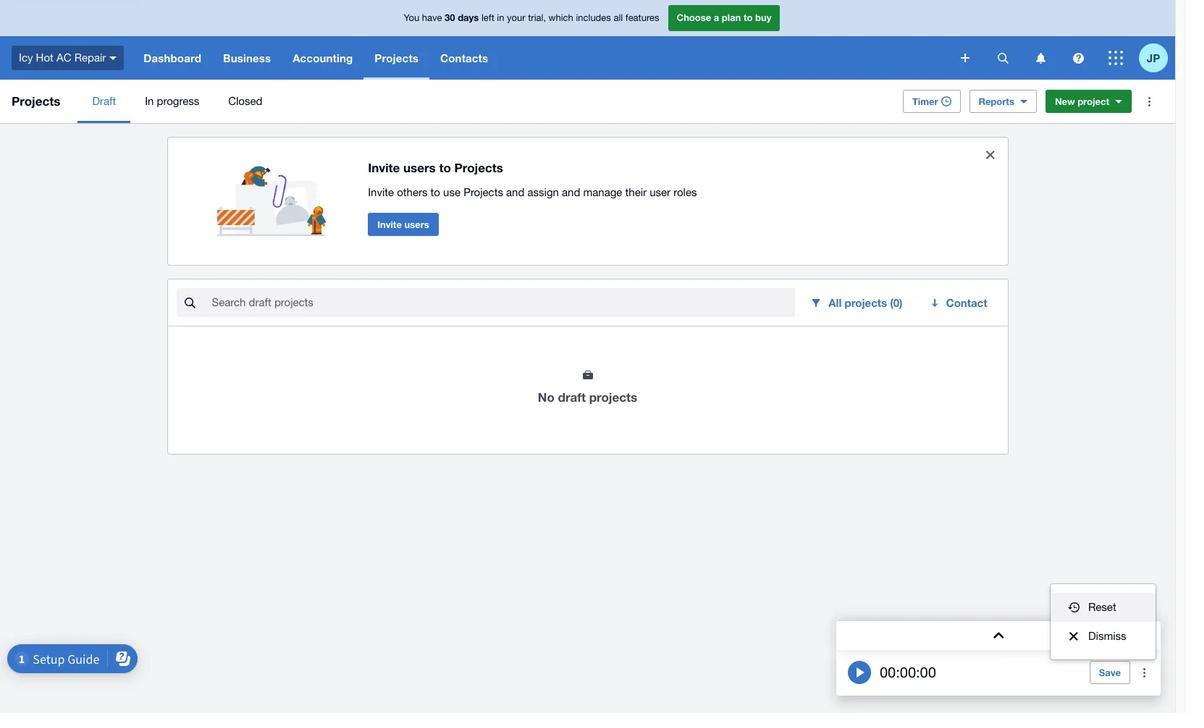 Task type: vqa. For each thing, say whether or not it's contained in the screenshot.
30
yes



Task type: locate. For each thing, give the bounding box(es) containing it.
dismiss button
[[1051, 622, 1156, 651]]

svg image
[[961, 54, 970, 62], [110, 56, 117, 60]]

invite down others
[[378, 219, 402, 230]]

2 and from the left
[[562, 186, 581, 198]]

new
[[1055, 96, 1076, 107]]

0 horizontal spatial svg image
[[110, 56, 117, 60]]

1 horizontal spatial svg image
[[961, 54, 970, 62]]

more options image
[[1135, 87, 1164, 116], [1131, 659, 1160, 688]]

invite left others
[[368, 186, 394, 198]]

1 vertical spatial users
[[405, 219, 429, 230]]

closed link
[[214, 80, 277, 123]]

hot
[[36, 51, 53, 64]]

0 vertical spatial invite
[[368, 160, 400, 175]]

contact button
[[920, 288, 999, 317]]

contacts button
[[430, 36, 499, 80]]

svg image up reports popup button
[[961, 54, 970, 62]]

0 vertical spatial users
[[404, 160, 436, 175]]

more options image down jp
[[1135, 87, 1164, 116]]

in
[[145, 95, 154, 107]]

reset button
[[1051, 593, 1156, 622]]

ac
[[56, 51, 71, 64]]

Search draft projects search field
[[210, 289, 796, 317]]

and left assign
[[506, 186, 525, 198]]

svg image right repair
[[110, 56, 117, 60]]

projects
[[845, 296, 888, 309], [589, 390, 638, 405]]

no draft projects
[[538, 390, 638, 405]]

draft link
[[78, 80, 131, 123]]

new project
[[1055, 96, 1110, 107]]

features
[[626, 12, 660, 23]]

have
[[422, 12, 442, 23]]

their
[[626, 186, 647, 198]]

group
[[1051, 585, 1156, 660]]

reports button
[[970, 90, 1037, 113]]

reset
[[1089, 601, 1117, 614]]

svg image inside icy hot ac repair popup button
[[110, 56, 117, 60]]

banner
[[0, 0, 1176, 80]]

wrapper image
[[1066, 632, 1083, 641]]

accounting
[[293, 51, 353, 64]]

timer
[[913, 96, 939, 107]]

start timer image
[[848, 661, 872, 685]]

list box
[[1051, 585, 1156, 660]]

days
[[458, 12, 479, 23]]

1 vertical spatial to
[[439, 160, 451, 175]]

invite
[[368, 160, 400, 175], [368, 186, 394, 198], [378, 219, 402, 230]]

invite up others
[[368, 160, 400, 175]]

a
[[714, 12, 720, 23]]

closed
[[228, 95, 263, 107]]

and right assign
[[562, 186, 581, 198]]

repair
[[74, 51, 106, 64]]

30
[[445, 12, 455, 23]]

projects right draft
[[589, 390, 638, 405]]

to left use
[[431, 186, 440, 198]]

invite others to use projects and assign and manage their user roles
[[368, 186, 697, 198]]

in
[[497, 12, 505, 23]]

your
[[507, 12, 526, 23]]

save
[[1100, 667, 1121, 679]]

business
[[223, 51, 271, 64]]

jp
[[1147, 51, 1161, 64]]

2 vertical spatial invite
[[378, 219, 402, 230]]

user
[[650, 186, 671, 198]]

svg image
[[1109, 51, 1124, 65], [998, 53, 1009, 63], [1036, 53, 1046, 63], [1073, 53, 1084, 63]]

1 horizontal spatial and
[[562, 186, 581, 198]]

users
[[404, 160, 436, 175], [405, 219, 429, 230]]

to up use
[[439, 160, 451, 175]]

trial,
[[528, 12, 546, 23]]

draft
[[558, 390, 586, 405]]

icy hot ac repair
[[19, 51, 106, 64]]

wrapper image
[[1066, 603, 1083, 613]]

invite for invite others to use projects and assign and manage their user roles
[[368, 186, 394, 198]]

use
[[443, 186, 461, 198]]

buy
[[756, 12, 772, 23]]

to
[[744, 12, 753, 23], [439, 160, 451, 175], [431, 186, 440, 198]]

users up others
[[404, 160, 436, 175]]

projects up use
[[455, 160, 503, 175]]

navigation
[[133, 36, 951, 80]]

projects down you
[[375, 51, 419, 64]]

0 vertical spatial projects
[[845, 296, 888, 309]]

more options image right save
[[1131, 659, 1160, 688]]

choose a plan to buy
[[677, 12, 772, 23]]

0 vertical spatial to
[[744, 12, 753, 23]]

users for invite users
[[405, 219, 429, 230]]

accounting button
[[282, 36, 364, 80]]

to left buy
[[744, 12, 753, 23]]

and
[[506, 186, 525, 198], [562, 186, 581, 198]]

1 vertical spatial projects
[[589, 390, 638, 405]]

no
[[538, 390, 555, 405]]

users down others
[[405, 219, 429, 230]]

plan
[[722, 12, 741, 23]]

projects
[[375, 51, 419, 64], [12, 93, 60, 109], [455, 160, 503, 175], [464, 186, 503, 198]]

1 vertical spatial invite
[[368, 186, 394, 198]]

2 vertical spatial to
[[431, 186, 440, 198]]

invite users to projects
[[368, 160, 503, 175]]

projects left (0)
[[845, 296, 888, 309]]

1 horizontal spatial projects
[[845, 296, 888, 309]]

0 horizontal spatial and
[[506, 186, 525, 198]]

to for projects
[[439, 160, 451, 175]]

list box containing reset
[[1051, 585, 1156, 660]]

choose
[[677, 12, 712, 23]]

banner containing jp
[[0, 0, 1176, 80]]

contact
[[947, 296, 988, 309]]



Task type: describe. For each thing, give the bounding box(es) containing it.
jp button
[[1140, 36, 1176, 80]]

assign
[[528, 186, 559, 198]]

projects inside popup button
[[845, 296, 888, 309]]

all projects (0) button
[[802, 288, 915, 317]]

you
[[404, 12, 420, 23]]

dashboard link
[[133, 36, 212, 80]]

projects down hot
[[12, 93, 60, 109]]

invite users
[[378, 219, 429, 230]]

roles
[[674, 186, 697, 198]]

invite for invite users
[[378, 219, 402, 230]]

navigation containing dashboard
[[133, 36, 951, 80]]

dashboard
[[144, 51, 201, 64]]

which
[[549, 12, 574, 23]]

projects right use
[[464, 186, 503, 198]]

to for use
[[431, 186, 440, 198]]

users for invite users to projects
[[404, 160, 436, 175]]

left
[[482, 12, 495, 23]]

save button
[[1090, 661, 1131, 685]]

business button
[[212, 36, 282, 80]]

reports
[[979, 96, 1015, 107]]

0 vertical spatial more options image
[[1135, 87, 1164, 116]]

you have 30 days left in your trial, which includes all features
[[404, 12, 660, 23]]

progress
[[157, 95, 199, 107]]

contacts
[[441, 51, 488, 64]]

others
[[397, 186, 428, 198]]

invite users link
[[368, 213, 439, 236]]

icy hot ac repair button
[[0, 36, 133, 80]]

projects inside popup button
[[375, 51, 419, 64]]

projects button
[[364, 36, 430, 80]]

draft
[[92, 95, 116, 107]]

timer button
[[903, 90, 961, 113]]

1 vertical spatial more options image
[[1131, 659, 1160, 688]]

0 horizontal spatial projects
[[589, 390, 638, 405]]

clear image
[[976, 141, 1005, 170]]

00:00:00
[[880, 664, 937, 681]]

all
[[614, 12, 623, 23]]

includes
[[576, 12, 611, 23]]

all projects (0)
[[829, 296, 903, 309]]

project
[[1078, 96, 1110, 107]]

1 and from the left
[[506, 186, 525, 198]]

icy
[[19, 51, 33, 64]]

in progress link
[[131, 80, 214, 123]]

manage
[[584, 186, 623, 198]]

dismiss
[[1089, 630, 1127, 643]]

in progress
[[145, 95, 199, 107]]

new project button
[[1046, 90, 1132, 113]]

(0)
[[891, 296, 903, 309]]

invite for invite users to projects
[[368, 160, 400, 175]]

group containing reset
[[1051, 585, 1156, 660]]

all
[[829, 296, 842, 309]]

invite users to projects image
[[217, 149, 333, 236]]



